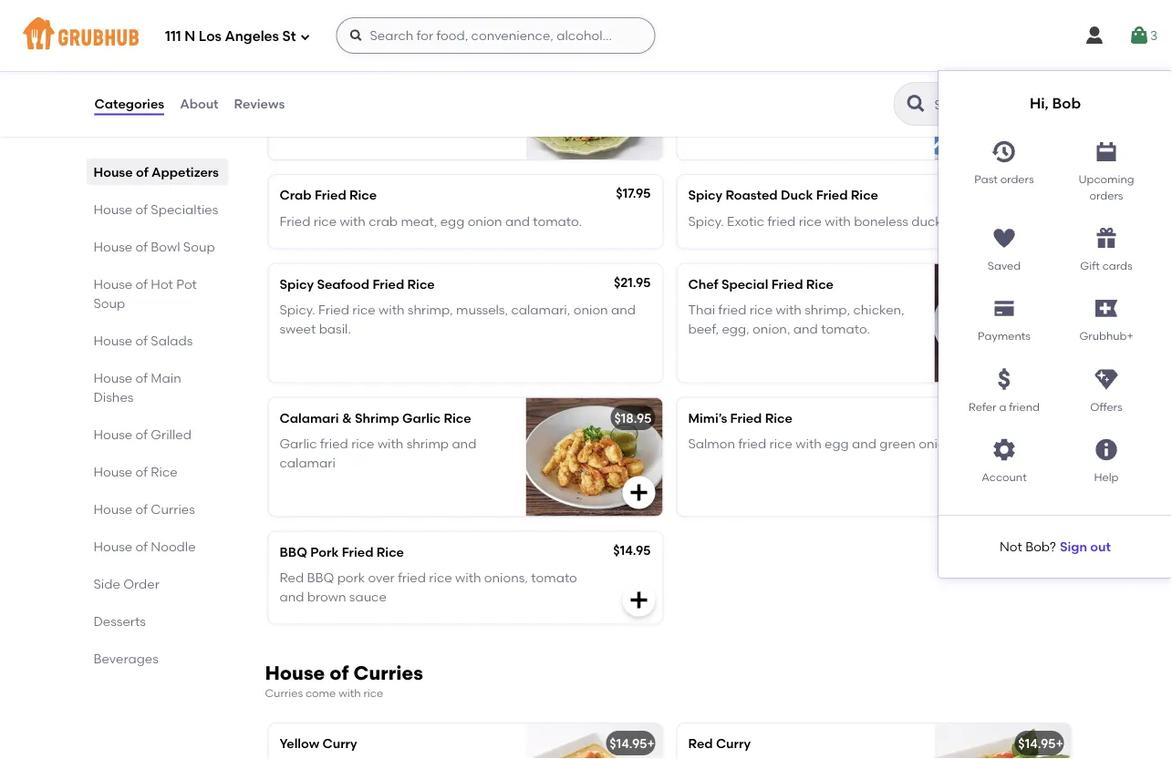 Task type: locate. For each thing, give the bounding box(es) containing it.
appetizers
[[151, 164, 219, 180]]

fried up pineapple,
[[688, 79, 719, 95]]

house down house of grilled
[[93, 464, 132, 480]]

$15.95 up hi,
[[1018, 53, 1056, 69]]

fried for calamari & shrimp garlic rice
[[320, 436, 348, 452]]

0 horizontal spatial garlic
[[280, 436, 317, 452]]

0 vertical spatial egg,
[[280, 98, 307, 113]]

&
[[342, 411, 352, 426]]

rice right come
[[363, 687, 383, 701]]

house of curries tab
[[93, 500, 221, 519]]

account link
[[953, 430, 1055, 486]]

payments
[[978, 330, 1031, 343]]

3
[[1150, 28, 1157, 43]]

0 vertical spatial bbq
[[280, 545, 307, 560]]

house inside house of hot pot soup
[[93, 276, 132, 292]]

past orders link
[[953, 132, 1055, 204]]

house for house of specialties
[[93, 202, 132, 217]]

pepper
[[404, 98, 449, 113]]

0 vertical spatial soup
[[183, 239, 215, 254]]

fried down the mimi's fried rice
[[738, 436, 766, 452]]

house up "house of specialties"
[[93, 164, 133, 180]]

pineapple fried rice image
[[934, 41, 1071, 160]]

rice inside "spicy. fried rice with curry paste, egg, long bean, bell pepper and sweet basil."
[[352, 79, 376, 95]]

with inside fried rice with cashew nut, pineapple, raisins in curry powder.
[[748, 79, 774, 95]]

2 vertical spatial curries
[[265, 687, 303, 701]]

with
[[379, 79, 404, 95], [748, 79, 774, 95], [340, 213, 366, 229], [825, 213, 851, 229], [379, 302, 404, 318], [776, 302, 802, 318], [377, 436, 403, 452], [796, 436, 822, 452], [455, 570, 481, 586], [339, 687, 361, 701]]

spicy. inside "spicy. fried rice with curry paste, egg, long bean, bell pepper and sweet basil."
[[280, 79, 315, 95]]

fried down special
[[718, 302, 746, 318]]

$18.95 right a
[[1022, 409, 1059, 424]]

of for house of appetizers
[[136, 164, 148, 180]]

of down house of grilled
[[136, 464, 148, 480]]

rice inside red bbq pork over fried rice with onions, tomato and brown sauce
[[429, 570, 452, 586]]

+ for yellow curry 'image'
[[647, 736, 655, 752]]

0 vertical spatial sweet
[[280, 116, 316, 132]]

1 horizontal spatial tomato.
[[821, 321, 870, 336]]

of left grilled
[[136, 427, 148, 442]]

soup up house of salads
[[93, 296, 125, 311]]

$15.95 +
[[610, 53, 655, 69], [1018, 53, 1063, 69]]

specialties
[[151, 202, 218, 217]]

seafood
[[317, 277, 369, 292]]

search icon image
[[905, 93, 927, 115]]

0 vertical spatial curry
[[408, 79, 439, 95]]

orders down upcoming
[[1090, 189, 1123, 202]]

and inside "spicy. fried rice with curry paste, egg, long bean, bell pepper and sweet basil."
[[452, 98, 477, 113]]

side order tab
[[93, 575, 221, 594]]

spicy left seafood
[[280, 277, 314, 292]]

0 horizontal spatial $18.95
[[614, 411, 652, 426]]

egg, right beef,
[[722, 321, 749, 336]]

desserts tab
[[93, 612, 221, 631]]

1 $15.95 from the left
[[610, 53, 647, 69]]

spicy for spicy seafood fried rice
[[280, 277, 314, 292]]

house up house of main dishes at the left
[[93, 333, 132, 348]]

house inside house of curries curries come with rice
[[265, 662, 325, 685]]

1 vertical spatial egg,
[[722, 321, 749, 336]]

of inside house of hot pot soup
[[136, 276, 148, 292]]

onion right meat,
[[468, 213, 502, 229]]

orders for upcoming orders
[[1090, 189, 1123, 202]]

1 vertical spatial curries
[[353, 662, 423, 685]]

$15.95 down thai fried rice image
[[610, 53, 647, 69]]

svg image for gift cards
[[1094, 226, 1119, 251]]

categories
[[94, 96, 164, 112]]

grubhub+
[[1079, 330, 1133, 343]]

curries up the noodle
[[151, 502, 195, 517]]

and inside garlic fried rice with shrimp and calamari
[[452, 436, 476, 452]]

fried inside thai fried rice with shrimp, chicken, beef, egg, onion, and tomato.
[[718, 302, 746, 318]]

2 vertical spatial spicy.
[[280, 302, 315, 318]]

egg, left long
[[280, 98, 307, 113]]

house of specialties tab
[[93, 200, 221, 219]]

0 horizontal spatial $15.95
[[610, 53, 647, 69]]

green
[[280, 53, 318, 69]]

side
[[93, 576, 120, 592]]

spicy. for spicy. exotic fried rice with boneless duck and sweet basil.
[[688, 213, 724, 229]]

boneless
[[854, 213, 908, 229]]

red
[[280, 570, 304, 586], [688, 736, 713, 752]]

of inside tab
[[136, 202, 148, 217]]

bbq inside red bbq pork over fried rice with onions, tomato and brown sauce
[[307, 570, 334, 586]]

$15.95 for fried rice with cashew nut, pineapple, raisins in curry powder.
[[1018, 53, 1056, 69]]

egg,
[[280, 98, 307, 113], [722, 321, 749, 336]]

chef special fried rice
[[688, 277, 834, 292]]

spicy left roasted
[[688, 187, 722, 203]]

0 horizontal spatial soup
[[93, 296, 125, 311]]

0 vertical spatial spicy.
[[280, 79, 315, 95]]

1 horizontal spatial shrimp,
[[805, 302, 850, 318]]

fried right seafood
[[373, 277, 404, 292]]

house down house of rice
[[93, 502, 132, 517]]

0 horizontal spatial orders
[[1000, 173, 1034, 186]]

house for house of curries
[[93, 502, 132, 517]]

house for house of noodle
[[93, 539, 132, 555]]

help
[[1094, 471, 1119, 484]]

garlic up shrimp
[[402, 411, 441, 426]]

svg image inside offers link
[[1094, 367, 1119, 392]]

fried
[[359, 53, 391, 69], [755, 53, 787, 69], [318, 79, 349, 95], [688, 79, 719, 95], [315, 187, 346, 203], [816, 187, 848, 203], [280, 213, 310, 229], [373, 277, 404, 292], [771, 277, 803, 292], [318, 302, 349, 318], [730, 411, 762, 426], [342, 545, 373, 560]]

svg image inside saved link
[[991, 226, 1017, 251]]

2 vertical spatial sweet
[[280, 321, 316, 336]]

svg image for 3
[[1128, 25, 1150, 47]]

with left green
[[796, 436, 822, 452]]

$15.95 + down thai fried rice image
[[610, 53, 655, 69]]

curry for red
[[716, 736, 751, 752]]

soup inside 'tab'
[[183, 239, 215, 254]]

house up dishes
[[93, 370, 132, 386]]

house up house of bowl soup
[[93, 202, 132, 217]]

1 vertical spatial onion
[[573, 302, 608, 318]]

of left salads
[[136, 333, 148, 348]]

fried inside garlic fried rice with shrimp and calamari
[[320, 436, 348, 452]]

2 $15.95 + from the left
[[1018, 53, 1063, 69]]

curries down sauce
[[353, 662, 423, 685]]

shrimp, inside thai fried rice with shrimp, chicken, beef, egg, onion, and tomato.
[[805, 302, 850, 318]]

Search House of Luck Thai BBQ search field
[[933, 96, 1072, 113]]

0 vertical spatial onion
[[468, 213, 502, 229]]

of inside house of curries curries come with rice
[[330, 662, 349, 685]]

1 vertical spatial garlic
[[280, 436, 317, 452]]

with up the raisins
[[748, 79, 774, 95]]

svg image inside help button
[[1094, 437, 1119, 463]]

1 vertical spatial bbq
[[307, 570, 334, 586]]

1 horizontal spatial spicy
[[688, 187, 722, 203]]

1 vertical spatial spicy
[[280, 277, 314, 292]]

rice inside garlic fried rice with shrimp and calamari
[[351, 436, 374, 452]]

sweet down long
[[280, 116, 316, 132]]

house of bowl soup
[[93, 239, 215, 254]]

shrimp, left chicken,
[[805, 302, 850, 318]]

house up come
[[265, 662, 325, 685]]

house of noodle
[[93, 539, 196, 555]]

of for house of noodle
[[136, 539, 148, 555]]

yellow curry image
[[526, 724, 663, 760]]

thai fried rice image
[[526, 0, 663, 26]]

0 horizontal spatial curries
[[151, 502, 195, 517]]

st
[[282, 28, 296, 45]]

house of main dishes tab
[[93, 368, 221, 407]]

rice down calamari & shrimp garlic rice
[[351, 436, 374, 452]]

fried
[[767, 213, 796, 229], [718, 302, 746, 318], [320, 436, 348, 452], [738, 436, 766, 452], [398, 570, 426, 586]]

pot
[[176, 276, 197, 292]]

0 horizontal spatial shrimp,
[[408, 302, 453, 318]]

2 $15.95 from the left
[[1018, 53, 1056, 69]]

1 horizontal spatial egg
[[825, 436, 849, 452]]

1 shrimp, from the left
[[408, 302, 453, 318]]

curries left come
[[265, 687, 303, 701]]

0 horizontal spatial spicy
[[280, 277, 314, 292]]

basil. down $19.95
[[1012, 213, 1044, 229]]

shrimp,
[[408, 302, 453, 318], [805, 302, 850, 318]]

fried up "spicy. fried rice with curry paste, egg, long bean, bell pepper and sweet basil."
[[359, 53, 391, 69]]

chef
[[688, 277, 718, 292]]

soup right bowl
[[183, 239, 215, 254]]

rice down spicy seafood fried rice
[[352, 302, 376, 318]]

saved
[[988, 259, 1021, 273]]

1 vertical spatial red
[[688, 736, 713, 752]]

1 horizontal spatial $15.95
[[1018, 53, 1056, 69]]

$15.95 + for fried rice with cashew nut, pineapple, raisins in curry powder.
[[1018, 53, 1063, 69]]

red inside red bbq pork over fried rice with onions, tomato and brown sauce
[[280, 570, 304, 586]]

spicy. down green
[[280, 79, 315, 95]]

2 shrimp, from the left
[[805, 302, 850, 318]]

reviews
[[234, 96, 285, 112]]

rice up salmon fried rice with egg and green onion
[[765, 411, 793, 426]]

of up "house of specialties"
[[136, 164, 148, 180]]

tomato.
[[533, 213, 582, 229], [821, 321, 870, 336]]

2 horizontal spatial onion
[[919, 436, 953, 452]]

bell
[[379, 98, 401, 113]]

rice up spicy. exotic fried rice with boneless duck and sweet basil.
[[851, 187, 878, 203]]

of inside house of main dishes
[[136, 370, 148, 386]]

2 $14.95 + from the left
[[1018, 736, 1063, 752]]

0 horizontal spatial red
[[280, 570, 304, 586]]

1 horizontal spatial orders
[[1090, 189, 1123, 202]]

fried down seafood
[[318, 302, 349, 318]]

tomato. down chicken,
[[821, 321, 870, 336]]

with left onions,
[[455, 570, 481, 586]]

1 vertical spatial orders
[[1090, 189, 1123, 202]]

house inside tab
[[93, 202, 132, 217]]

sign
[[1060, 539, 1087, 555]]

with down spicy seafood fried rice
[[379, 302, 404, 318]]

111
[[165, 28, 181, 45]]

bbq left "pork"
[[280, 545, 307, 560]]

of for house of specialties
[[136, 202, 148, 217]]

1 horizontal spatial egg,
[[722, 321, 749, 336]]

fried up thai fried rice with shrimp, chicken, beef, egg, onion, and tomato.
[[771, 277, 803, 292]]

house inside tab
[[93, 539, 132, 555]]

house for house of curries curries come with rice
[[265, 662, 325, 685]]

rice up bean,
[[352, 79, 376, 95]]

egg right meat,
[[440, 213, 465, 229]]

0 horizontal spatial $15.95 +
[[610, 53, 655, 69]]

rice up bell at the left top of page
[[394, 53, 421, 69]]

pineapple fried rice
[[688, 53, 817, 69]]

about button
[[179, 71, 219, 137]]

0 vertical spatial basil.
[[319, 116, 351, 132]]

bob right not
[[1025, 539, 1050, 555]]

basil. down seafood
[[319, 321, 351, 336]]

$21.95
[[614, 275, 651, 290]]

0 vertical spatial curries
[[151, 502, 195, 517]]

svg image inside gift cards link
[[1094, 226, 1119, 251]]

house down dishes
[[93, 427, 132, 442]]

+
[[647, 53, 655, 69], [1056, 53, 1063, 69], [647, 736, 655, 752], [1056, 736, 1063, 752]]

cards
[[1102, 259, 1133, 273]]

1 horizontal spatial soup
[[183, 239, 215, 254]]

spicy. down spicy seafood fried rice
[[280, 302, 315, 318]]

bob
[[1052, 94, 1081, 112], [1025, 539, 1050, 555]]

1 vertical spatial spicy.
[[688, 213, 724, 229]]

with up bell at the left top of page
[[379, 79, 404, 95]]

2 vertical spatial basil.
[[319, 321, 351, 336]]

upcoming orders link
[[1055, 132, 1157, 204]]

curry
[[321, 53, 356, 69], [322, 736, 357, 752], [716, 736, 751, 752]]

with inside "spicy. fried rice with curry paste, egg, long bean, bell pepper and sweet basil."
[[379, 79, 404, 95]]

house for house of main dishes
[[93, 370, 132, 386]]

not bob ? sign out
[[1000, 539, 1111, 555]]

salmon
[[688, 436, 735, 452]]

onion inside spicy. fried rice with shrimp, mussels, calamari, onion and sweet basil.
[[573, 302, 608, 318]]

fried down &
[[320, 436, 348, 452]]

shrimp, inside spicy. fried rice with shrimp, mussels, calamari, onion and sweet basil.
[[408, 302, 453, 318]]

spicy. left exotic
[[688, 213, 724, 229]]

rice up onion,
[[749, 302, 773, 318]]

$14.95
[[613, 543, 651, 558], [610, 736, 647, 752], [1018, 736, 1056, 752]]

0 horizontal spatial curry
[[408, 79, 439, 95]]

of left the noodle
[[136, 539, 148, 555]]

of for house of curries
[[136, 502, 148, 517]]

1 horizontal spatial curry
[[814, 98, 845, 113]]

?
[[1050, 539, 1056, 555]]

in
[[800, 98, 810, 113]]

0 horizontal spatial onion
[[468, 213, 502, 229]]

svg image for offers
[[1094, 367, 1119, 392]]

rice up house of curries tab
[[151, 464, 178, 480]]

bob right hi,
[[1052, 94, 1081, 112]]

help button
[[1055, 430, 1157, 486]]

fried right crab
[[315, 187, 346, 203]]

fried down crab
[[280, 213, 310, 229]]

bbq up brown
[[307, 570, 334, 586]]

1 horizontal spatial bob
[[1052, 94, 1081, 112]]

fried inside fried rice with cashew nut, pineapple, raisins in curry powder.
[[688, 79, 719, 95]]

$15.95 + for spicy. fried rice with curry paste, egg, long bean, bell pepper and sweet basil.
[[610, 53, 655, 69]]

fried up long
[[318, 79, 349, 95]]

angeles
[[225, 28, 279, 45]]

$15.95 + up hi,
[[1018, 53, 1063, 69]]

house left hot
[[93, 276, 132, 292]]

1 $14.95 + from the left
[[610, 736, 655, 752]]

1 vertical spatial curry
[[814, 98, 845, 113]]

0 vertical spatial spicy
[[688, 187, 722, 203]]

2 horizontal spatial curries
[[353, 662, 423, 685]]

onion right green
[[919, 436, 953, 452]]

soup inside house of hot pot soup
[[93, 296, 125, 311]]

refer a friend
[[969, 401, 1040, 414]]

svg image inside account link
[[991, 437, 1017, 463]]

0 horizontal spatial $14.95 +
[[610, 736, 655, 752]]

curries for house of curries curries come with rice
[[353, 662, 423, 685]]

onion right calamari,
[[573, 302, 608, 318]]

spicy. inside spicy. fried rice with shrimp, mussels, calamari, onion and sweet basil.
[[280, 302, 315, 318]]

n
[[184, 28, 195, 45]]

1 horizontal spatial red
[[688, 736, 713, 752]]

sweet inside spicy. fried rice with shrimp, mussels, calamari, onion and sweet basil.
[[280, 321, 316, 336]]

spicy
[[688, 187, 722, 203], [280, 277, 314, 292]]

svg image inside upcoming orders "link"
[[1094, 139, 1119, 165]]

spicy.
[[280, 79, 315, 95], [688, 213, 724, 229], [280, 302, 315, 318]]

of left main on the left of page
[[136, 370, 148, 386]]

roasted
[[725, 187, 778, 203]]

$14.95 + for yellow curry
[[610, 736, 655, 752]]

past
[[974, 173, 998, 186]]

house inside house of main dishes
[[93, 370, 132, 386]]

0 horizontal spatial bob
[[1025, 539, 1050, 555]]

beef,
[[688, 321, 719, 336]]

svg image
[[1083, 25, 1105, 47], [1128, 25, 1150, 47], [1094, 139, 1119, 165], [991, 226, 1017, 251], [1094, 226, 1119, 251], [1094, 367, 1119, 392], [991, 437, 1017, 463], [628, 482, 650, 504]]

orders inside upcoming orders
[[1090, 189, 1123, 202]]

garlic
[[402, 411, 441, 426], [280, 436, 317, 452]]

1 vertical spatial tomato.
[[821, 321, 870, 336]]

0 vertical spatial egg
[[440, 213, 465, 229]]

rice
[[394, 53, 421, 69], [790, 53, 817, 69], [349, 187, 377, 203], [851, 187, 878, 203], [407, 277, 435, 292], [806, 277, 834, 292], [444, 411, 471, 426], [765, 411, 793, 426], [151, 464, 178, 480], [377, 545, 404, 560]]

shrimp, for spicy seafood fried rice
[[408, 302, 453, 318]]

fried inside "spicy. fried rice with curry paste, egg, long bean, bell pepper and sweet basil."
[[318, 79, 349, 95]]

0 vertical spatial red
[[280, 570, 304, 586]]

curries inside house of curries tab
[[151, 502, 195, 517]]

with down shrimp
[[377, 436, 403, 452]]

paste,
[[442, 79, 481, 95]]

bob for not
[[1025, 539, 1050, 555]]

$14.95 +
[[610, 736, 655, 752], [1018, 736, 1063, 752]]

fried for chef special fried rice
[[718, 302, 746, 318]]

tomato. up calamari,
[[533, 213, 582, 229]]

house up side
[[93, 539, 132, 555]]

hot
[[151, 276, 173, 292]]

svg image inside 3 button
[[1128, 25, 1150, 47]]

spicy. exotic fried rice with boneless duck and sweet basil.
[[688, 213, 1044, 229]]

1 $15.95 + from the left
[[610, 53, 655, 69]]

and
[[452, 98, 477, 113], [505, 213, 530, 229], [945, 213, 970, 229], [611, 302, 636, 318], [793, 321, 818, 336], [452, 436, 476, 452], [852, 436, 877, 452], [280, 589, 304, 604]]

basil. down long
[[319, 116, 351, 132]]

dishes
[[93, 389, 134, 405]]

1 horizontal spatial $15.95 +
[[1018, 53, 1063, 69]]

basil.
[[319, 116, 351, 132], [1012, 213, 1044, 229], [319, 321, 351, 336]]

thai fried rice with shrimp, chicken, beef, egg, onion, and tomato.
[[688, 302, 905, 336]]

of up come
[[330, 662, 349, 685]]

svg image inside payments link
[[991, 296, 1017, 322]]

0 vertical spatial tomato.
[[533, 213, 582, 229]]

house for house of bowl soup
[[93, 239, 132, 254]]

house for house of rice
[[93, 464, 132, 480]]

of for house of hot pot soup
[[136, 276, 148, 292]]

1 horizontal spatial $14.95 +
[[1018, 736, 1063, 752]]

$14.95 for yellow curry
[[610, 736, 647, 752]]

fried up pork
[[342, 545, 373, 560]]

of for house of main dishes
[[136, 370, 148, 386]]

rice up pineapple,
[[722, 79, 745, 95]]

rice up shrimp
[[444, 411, 471, 426]]

1 vertical spatial soup
[[93, 296, 125, 311]]

house left bowl
[[93, 239, 132, 254]]

with right come
[[339, 687, 361, 701]]

1 horizontal spatial onion
[[573, 302, 608, 318]]

rice
[[352, 79, 376, 95], [722, 79, 745, 95], [313, 213, 337, 229], [799, 213, 822, 229], [352, 302, 376, 318], [749, 302, 773, 318], [351, 436, 374, 452], [769, 436, 793, 452], [429, 570, 452, 586], [363, 687, 383, 701]]

salads
[[151, 333, 193, 348]]

1 horizontal spatial garlic
[[402, 411, 441, 426]]

calamari & shrimp garlic rice
[[280, 411, 471, 426]]

0 vertical spatial garlic
[[402, 411, 441, 426]]

basil. inside "spicy. fried rice with curry paste, egg, long bean, bell pepper and sweet basil."
[[319, 116, 351, 132]]

garlic up the 'calamari' on the bottom left
[[280, 436, 317, 452]]

fried inside spicy. fried rice with shrimp, mussels, calamari, onion and sweet basil.
[[318, 302, 349, 318]]

rice inside tab
[[151, 464, 178, 480]]

0 vertical spatial orders
[[1000, 173, 1034, 186]]

of inside tab
[[136, 539, 148, 555]]

2 vertical spatial onion
[[919, 436, 953, 452]]

spicy seafood fried rice
[[280, 277, 435, 292]]

svg image
[[349, 28, 363, 43], [300, 31, 311, 42], [991, 139, 1017, 165], [991, 296, 1017, 322], [991, 367, 1017, 392], [1094, 437, 1119, 463], [628, 590, 650, 612]]

of up house of bowl soup
[[136, 202, 148, 217]]

0 horizontal spatial egg,
[[280, 98, 307, 113]]

rice right "over"
[[429, 570, 452, 586]]

basil. inside spicy. fried rice with shrimp, mussels, calamari, onion and sweet basil.
[[319, 321, 351, 336]]

house of rice
[[93, 464, 178, 480]]

of left bowl
[[136, 239, 148, 254]]

$18.95 left mimi's
[[614, 411, 652, 426]]

sweet down past
[[973, 213, 1009, 229]]

sweet
[[280, 116, 316, 132], [973, 213, 1009, 229], [280, 321, 316, 336]]

fried down spicy roasted duck fried rice
[[767, 213, 796, 229]]

fried inside red bbq pork over fried rice with onions, tomato and brown sauce
[[398, 570, 426, 586]]

shrimp, left mussels,
[[408, 302, 453, 318]]

1 vertical spatial bob
[[1025, 539, 1050, 555]]

beverages tab
[[93, 649, 221, 669]]

0 vertical spatial bob
[[1052, 94, 1081, 112]]

spicy roasted duck fried rice
[[688, 187, 878, 203]]

chicken,
[[853, 302, 905, 318]]

and inside thai fried rice with shrimp, chicken, beef, egg, onion, and tomato.
[[793, 321, 818, 336]]

svg image for upcoming orders
[[1094, 139, 1119, 165]]

sweet down spicy seafood fried rice
[[280, 321, 316, 336]]



Task type: describe. For each thing, give the bounding box(es) containing it.
1 vertical spatial egg
[[825, 436, 849, 452]]

of for house of grilled
[[136, 427, 148, 442]]

about
[[180, 96, 219, 112]]

reviews button
[[233, 71, 286, 137]]

main navigation navigation
[[0, 0, 1172, 578]]

rice down duck
[[799, 213, 822, 229]]

with left "crab"
[[340, 213, 366, 229]]

onion,
[[752, 321, 790, 336]]

0 horizontal spatial tomato.
[[533, 213, 582, 229]]

over
[[368, 570, 395, 586]]

noodle
[[151, 539, 196, 555]]

tomato. inside thai fried rice with shrimp, chicken, beef, egg, onion, and tomato.
[[821, 321, 870, 336]]

exotic
[[727, 213, 764, 229]]

spicy for spicy roasted duck fried rice
[[688, 187, 722, 203]]

curry for yellow
[[322, 736, 357, 752]]

powder.
[[848, 98, 898, 113]]

svg image for saved
[[991, 226, 1017, 251]]

upcoming orders
[[1078, 173, 1134, 202]]

shrimp, for chef special fried rice
[[805, 302, 850, 318]]

garlic fried rice with shrimp and calamari
[[280, 436, 476, 470]]

house of hot pot soup
[[93, 276, 197, 311]]

svg image for account
[[991, 437, 1017, 463]]

$15.95 for spicy. fried rice with curry paste, egg, long bean, bell pepper and sweet basil.
[[610, 53, 647, 69]]

bob for hi,
[[1052, 94, 1081, 112]]

with inside thai fried rice with shrimp, chicken, beef, egg, onion, and tomato.
[[776, 302, 802, 318]]

and inside spicy. fried rice with shrimp, mussels, calamari, onion and sweet basil.
[[611, 302, 636, 318]]

with inside garlic fried rice with shrimp and calamari
[[377, 436, 403, 452]]

1 horizontal spatial curries
[[265, 687, 303, 701]]

house for house of hot pot soup
[[93, 276, 132, 292]]

sauce
[[349, 589, 387, 604]]

spicy. fried rice with curry paste, egg, long bean, bell pepper and sweet basil.
[[280, 79, 481, 132]]

0 horizontal spatial egg
[[440, 213, 465, 229]]

1 vertical spatial sweet
[[973, 213, 1009, 229]]

1 vertical spatial basil.
[[1012, 213, 1044, 229]]

curries for house of curries
[[151, 502, 195, 517]]

svg image inside "refer a friend" button
[[991, 367, 1017, 392]]

spicy. for spicy. fried rice with curry paste, egg, long bean, bell pepper and sweet basil.
[[280, 79, 315, 95]]

special
[[721, 277, 768, 292]]

come
[[306, 687, 336, 701]]

$19.95
[[1023, 186, 1059, 201]]

refer
[[969, 401, 996, 414]]

hi,
[[1030, 94, 1049, 112]]

garlic inside garlic fried rice with shrimp and calamari
[[280, 436, 317, 452]]

onions,
[[484, 570, 528, 586]]

house of appetizers tab
[[93, 162, 221, 182]]

and inside red bbq pork over fried rice with onions, tomato and brown sauce
[[280, 589, 304, 604]]

house of main dishes
[[93, 370, 181, 405]]

green
[[880, 436, 916, 452]]

rice up "crab"
[[349, 187, 377, 203]]

house of rice tab
[[93, 462, 221, 482]]

onion for spicy seafood fried rice
[[573, 302, 608, 318]]

pineapple,
[[688, 98, 754, 113]]

house of salads
[[93, 333, 193, 348]]

friend
[[1009, 401, 1040, 414]]

of for house of rice
[[136, 464, 148, 480]]

calamari
[[280, 455, 336, 470]]

pork
[[310, 545, 339, 560]]

rice inside fried rice with cashew nut, pineapple, raisins in curry powder.
[[722, 79, 745, 95]]

1 horizontal spatial $18.95
[[1022, 409, 1059, 424]]

with inside spicy. fried rice with shrimp, mussels, calamari, onion and sweet basil.
[[379, 302, 404, 318]]

of for house of bowl soup
[[136, 239, 148, 254]]

crab
[[369, 213, 398, 229]]

cashew
[[777, 79, 825, 95]]

salmon fried rice with egg and green onion
[[688, 436, 953, 452]]

house of appetizers
[[93, 164, 219, 180]]

fried rice with crab meat, egg onion and tomato.
[[280, 213, 582, 229]]

rice down the mimi's fried rice
[[769, 436, 793, 452]]

house of grilled tab
[[93, 425, 221, 444]]

crab fried rice
[[280, 187, 377, 203]]

bbq pork fried rice
[[280, 545, 404, 560]]

with inside red bbq pork over fried rice with onions, tomato and brown sauce
[[455, 570, 481, 586]]

house for house of appetizers
[[93, 164, 133, 180]]

fried up cashew
[[755, 53, 787, 69]]

house of hot pot soup tab
[[93, 275, 221, 313]]

with left boneless
[[825, 213, 851, 229]]

shrimp
[[406, 436, 449, 452]]

house of salads tab
[[93, 331, 221, 350]]

calamari,
[[511, 302, 570, 318]]

pineapple
[[688, 53, 752, 69]]

offers
[[1090, 401, 1123, 414]]

tomato
[[531, 570, 577, 586]]

refer a friend button
[[953, 359, 1055, 415]]

rice up cashew
[[790, 53, 817, 69]]

main
[[151, 370, 181, 386]]

rice up thai fried rice with shrimp, chicken, beef, egg, onion, and tomato.
[[806, 277, 834, 292]]

long
[[310, 98, 337, 113]]

grubhub plus flag logo image
[[1095, 300, 1117, 318]]

sign out button
[[1060, 531, 1111, 564]]

of for house of curries curries come with rice
[[330, 662, 349, 685]]

Search for food, convenience, alcohol... search field
[[336, 17, 655, 54]]

gift
[[1080, 259, 1100, 273]]

payments link
[[953, 289, 1055, 345]]

grubhub+ button
[[1055, 289, 1157, 345]]

sweet inside "spicy. fried rice with curry paste, egg, long bean, bell pepper and sweet basil."
[[280, 116, 316, 132]]

spicy. fried rice with shrimp, mussels, calamari, onion and sweet basil.
[[280, 302, 636, 336]]

fried right mimi's
[[730, 411, 762, 426]]

house of bowl soup tab
[[93, 237, 221, 256]]

$14.95 for red curry
[[1018, 736, 1056, 752]]

curry for green
[[321, 53, 356, 69]]

fried right duck
[[816, 187, 848, 203]]

rice up "over"
[[377, 545, 404, 560]]

+ for green curry fried rice image
[[647, 53, 655, 69]]

rice inside house of curries curries come with rice
[[363, 687, 383, 701]]

svg image inside past orders link
[[991, 139, 1017, 165]]

brown
[[307, 589, 346, 604]]

house of curries curries come with rice
[[265, 662, 423, 701]]

red for red bbq pork over fried rice with onions, tomato and brown sauce
[[280, 570, 304, 586]]

calamari
[[280, 411, 339, 426]]

egg, inside "spicy. fried rice with curry paste, egg, long bean, bell pepper and sweet basil."
[[280, 98, 307, 113]]

meat,
[[401, 213, 437, 229]]

$17.95
[[616, 186, 651, 201]]

grilled
[[151, 427, 191, 442]]

111 n los angeles st
[[165, 28, 296, 45]]

offers link
[[1055, 359, 1157, 415]]

order
[[123, 576, 160, 592]]

nut,
[[828, 79, 852, 95]]

fried for mimi's fried rice
[[738, 436, 766, 452]]

crab
[[280, 187, 312, 203]]

+ for red curry image
[[1056, 736, 1063, 752]]

upcoming
[[1078, 173, 1134, 186]]

egg, inside thai fried rice with shrimp, chicken, beef, egg, onion, and tomato.
[[722, 321, 749, 336]]

of for house of salads
[[136, 333, 148, 348]]

account
[[982, 471, 1027, 484]]

rice inside thai fried rice with shrimp, chicken, beef, egg, onion, and tomato.
[[749, 302, 773, 318]]

curry inside "spicy. fried rice with curry paste, egg, long bean, bell pepper and sweet basil."
[[408, 79, 439, 95]]

saved link
[[953, 218, 1055, 274]]

onion for mimi's fried rice
[[919, 436, 953, 452]]

orders for past orders
[[1000, 173, 1034, 186]]

fried rice with cashew nut, pineapple, raisins in curry powder.
[[688, 79, 898, 113]]

past orders
[[974, 173, 1034, 186]]

green curry fried rice
[[280, 53, 421, 69]]

rice up spicy. fried rice with shrimp, mussels, calamari, onion and sweet basil.
[[407, 277, 435, 292]]

desserts
[[93, 614, 146, 629]]

with inside house of curries curries come with rice
[[339, 687, 361, 701]]

spicy. for spicy. fried rice with shrimp, mussels, calamari, onion and sweet basil.
[[280, 302, 315, 318]]

red curry image
[[934, 724, 1071, 760]]

house for house of grilled
[[93, 427, 132, 442]]

curry inside fried rice with cashew nut, pineapple, raisins in curry powder.
[[814, 98, 845, 113]]

bowl
[[151, 239, 180, 254]]

shrimp
[[355, 411, 399, 426]]

3 button
[[1128, 19, 1157, 52]]

red for red curry
[[688, 736, 713, 752]]

house of grilled
[[93, 427, 191, 442]]

green curry fried rice image
[[526, 41, 663, 160]]

rice inside spicy. fried rice with shrimp, mussels, calamari, onion and sweet basil.
[[352, 302, 376, 318]]

rice down crab fried rice at the top
[[313, 213, 337, 229]]

calamari & shrimp garlic rice image
[[526, 398, 663, 517]]

house for house of salads
[[93, 333, 132, 348]]

bean,
[[340, 98, 376, 113]]

a
[[999, 401, 1006, 414]]

+ for pineapple fried rice "image"
[[1056, 53, 1063, 69]]

gift cards link
[[1055, 218, 1157, 274]]

gift cards
[[1080, 259, 1133, 273]]

chef special fried rice image
[[934, 264, 1071, 383]]

house of noodle tab
[[93, 537, 221, 556]]

hi, bob
[[1030, 94, 1081, 112]]

$14.95 + for red curry
[[1018, 736, 1063, 752]]

mussels,
[[456, 302, 508, 318]]

red bbq pork over fried rice with onions, tomato and brown sauce
[[280, 570, 577, 604]]

duck
[[911, 213, 942, 229]]



Task type: vqa. For each thing, say whether or not it's contained in the screenshot.
the topmost Soup
yes



